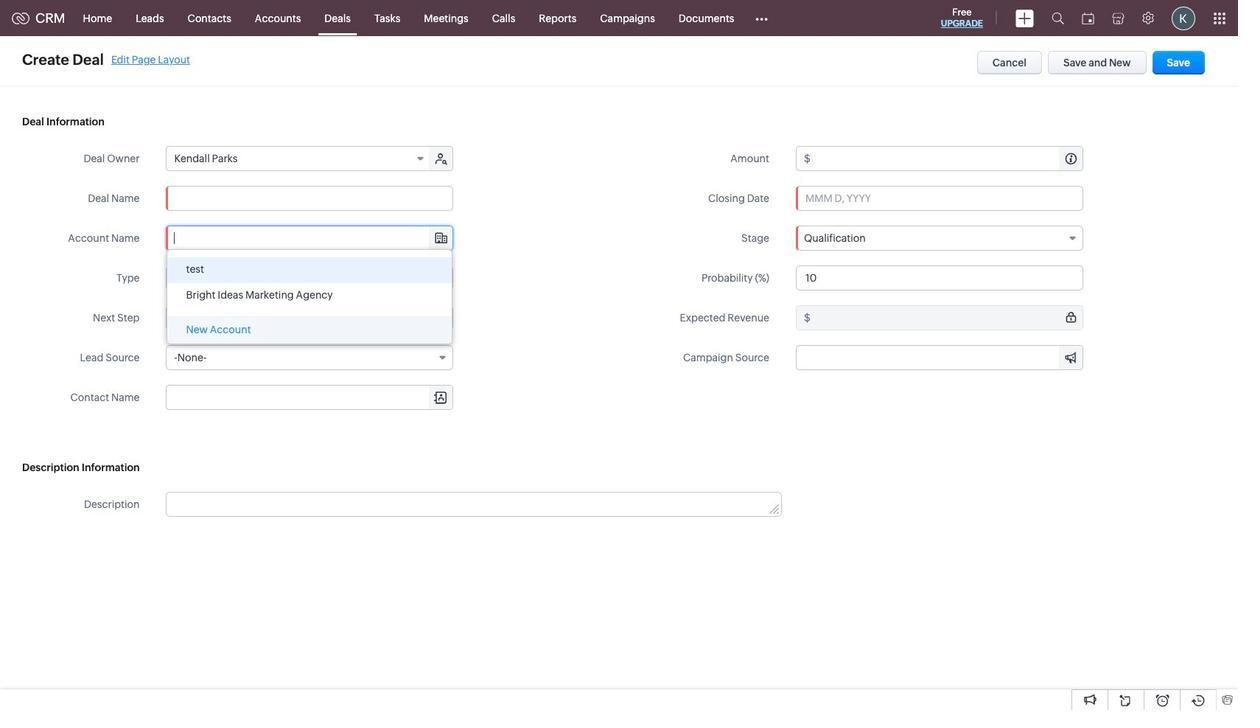 Task type: describe. For each thing, give the bounding box(es) containing it.
create menu element
[[1007, 0, 1043, 36]]

profile image
[[1172, 6, 1196, 30]]

search image
[[1052, 12, 1065, 24]]

logo image
[[12, 12, 29, 24]]

calendar image
[[1083, 12, 1095, 24]]

profile element
[[1164, 0, 1205, 36]]

search element
[[1043, 0, 1074, 36]]



Task type: locate. For each thing, give the bounding box(es) containing it.
Other Modules field
[[747, 6, 778, 30]]

None field
[[167, 147, 431, 170], [796, 226, 1084, 251], [167, 226, 453, 250], [166, 265, 454, 291], [166, 345, 454, 370], [167, 386, 453, 409], [167, 147, 431, 170], [796, 226, 1084, 251], [167, 226, 453, 250], [166, 265, 454, 291], [166, 345, 454, 370], [167, 386, 453, 409]]

None text field
[[813, 147, 1083, 170], [167, 226, 453, 250], [796, 265, 1084, 291], [166, 305, 454, 330], [813, 306, 1083, 330], [167, 493, 781, 516], [813, 147, 1083, 170], [167, 226, 453, 250], [796, 265, 1084, 291], [166, 305, 454, 330], [813, 306, 1083, 330], [167, 493, 781, 516]]

list box
[[168, 254, 452, 313]]

MMM D, YYYY text field
[[796, 186, 1084, 211]]

create menu image
[[1016, 9, 1035, 27]]

None text field
[[166, 186, 454, 211], [167, 386, 453, 409], [166, 186, 454, 211], [167, 386, 453, 409]]



